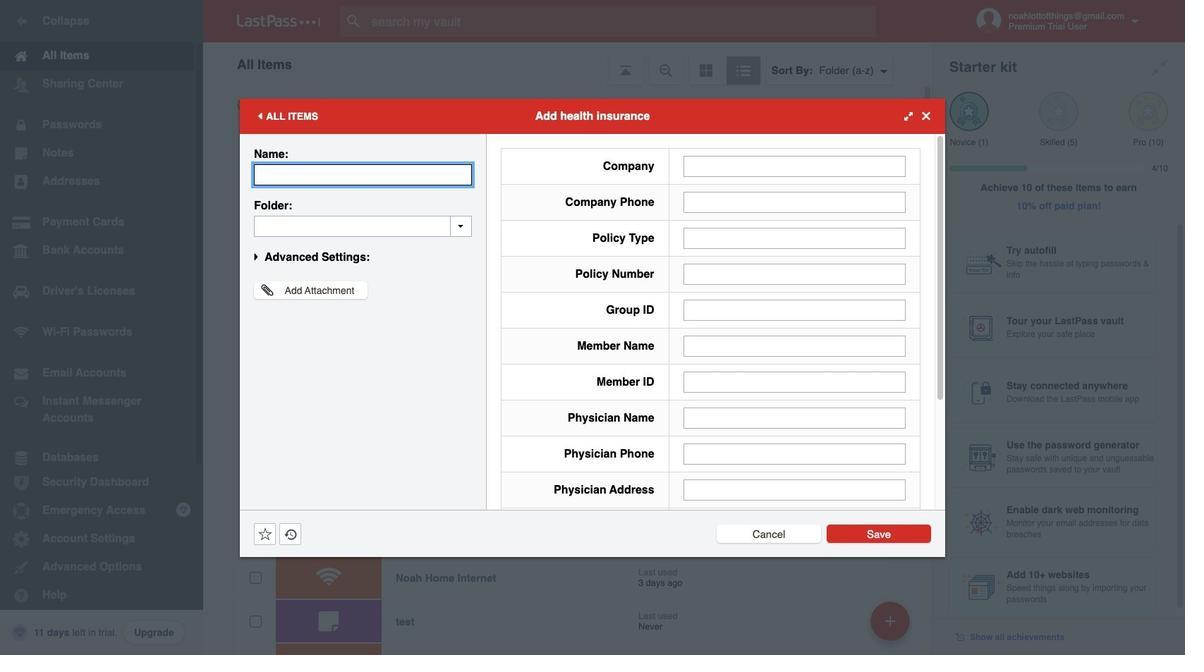 Task type: locate. For each thing, give the bounding box(es) containing it.
None text field
[[254, 164, 472, 185], [684, 192, 906, 213], [254, 216, 472, 237], [684, 336, 906, 357], [684, 408, 906, 429], [254, 164, 472, 185], [684, 192, 906, 213], [254, 216, 472, 237], [684, 336, 906, 357], [684, 408, 906, 429]]

new item navigation
[[866, 598, 919, 656]]

dialog
[[240, 98, 946, 647]]

new item image
[[886, 617, 896, 626]]

None text field
[[684, 156, 906, 177], [684, 228, 906, 249], [684, 264, 906, 285], [684, 300, 906, 321], [684, 372, 906, 393], [684, 444, 906, 465], [684, 480, 906, 501], [684, 156, 906, 177], [684, 228, 906, 249], [684, 264, 906, 285], [684, 300, 906, 321], [684, 372, 906, 393], [684, 444, 906, 465], [684, 480, 906, 501]]

lastpass image
[[237, 15, 320, 28]]



Task type: describe. For each thing, give the bounding box(es) containing it.
main navigation navigation
[[0, 0, 203, 656]]

Search search field
[[340, 6, 904, 37]]

search my vault text field
[[340, 6, 904, 37]]

vault options navigation
[[203, 42, 933, 85]]



